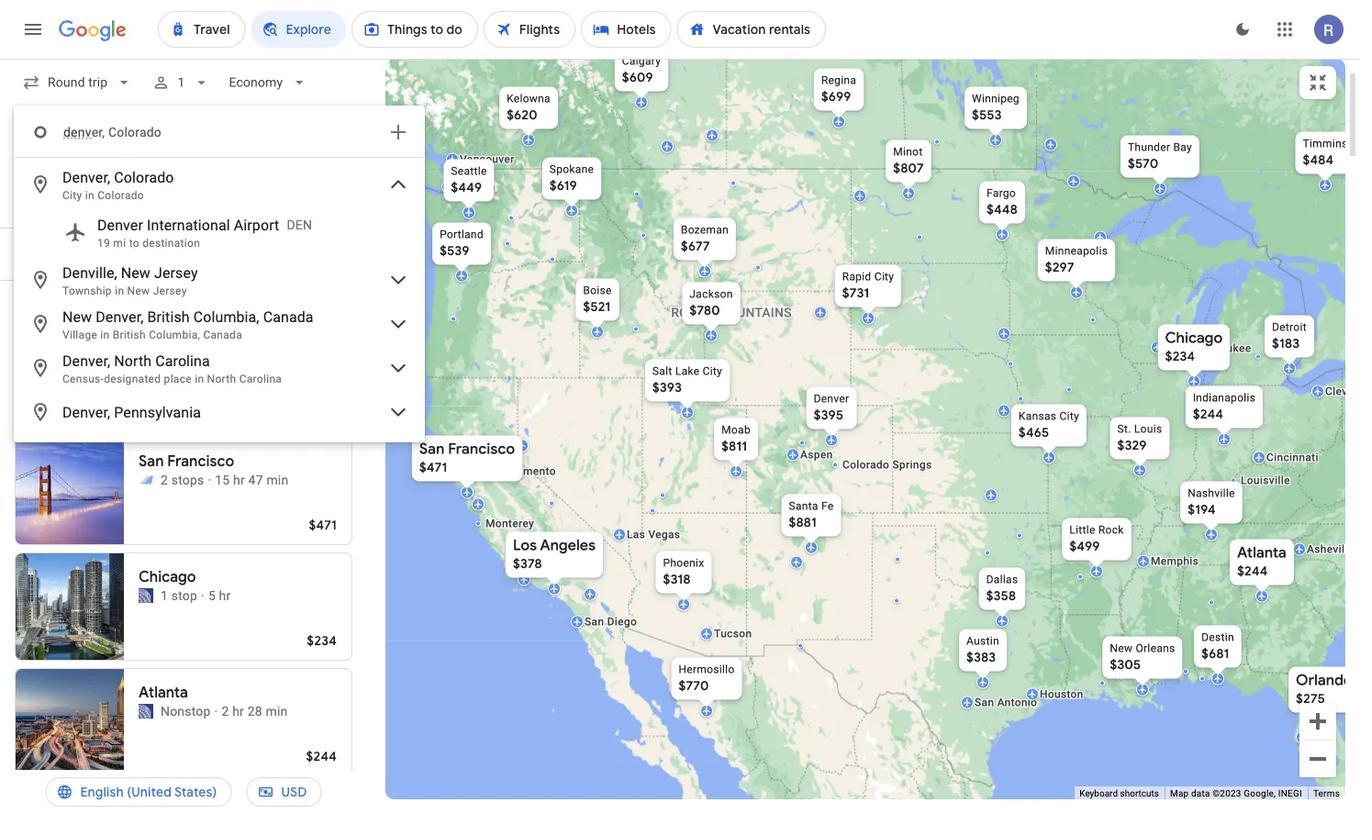 Task type: vqa. For each thing, say whether or not it's contained in the screenshot.


Task type: describe. For each thing, give the bounding box(es) containing it.
305 US dollars text field
[[1110, 657, 1141, 673]]

318 US dollars text field
[[663, 572, 691, 588]]

$881
[[789, 515, 817, 531]]

5 hr
[[208, 588, 231, 603]]

usd
[[281, 784, 307, 801]]

change appearance image
[[1221, 7, 1265, 51]]

colorado inside map region
[[843, 459, 890, 471]]

in inside new denver, british columbia, canada village in british columbia, canada
[[100, 329, 110, 342]]

map region
[[205, 0, 1361, 814]]

states)
[[174, 784, 217, 801]]

499 US dollars text field
[[1070, 538, 1100, 555]]

chicago for chicago
[[139, 568, 196, 587]]

mi
[[113, 237, 126, 250]]

Departure text field
[[59, 170, 143, 219]]

all filters (1) button
[[17, 240, 138, 269]]

san antonio
[[975, 696, 1038, 709]]

united image
[[139, 704, 153, 719]]

los for los angeles
[[139, 336, 163, 355]]

frontier and spirit image
[[139, 473, 153, 488]]

378 US dollars text field
[[513, 556, 542, 572]]

nonstop for atlanta
[[161, 704, 211, 719]]

colorado springs
[[843, 459, 932, 471]]

‌er, colorado
[[91, 124, 162, 140]]

santa fe $881
[[789, 500, 834, 531]]

$619
[[550, 178, 577, 194]]

angeles for los angeles $378
[[540, 536, 596, 555]]

780 US dollars text field
[[690, 303, 720, 319]]

1 for 1 stop
[[161, 588, 168, 603]]

spokane
[[550, 163, 594, 176]]

atlanta for atlanta $244
[[1238, 544, 1287, 562]]

new down to
[[127, 285, 150, 297]]

flights only button
[[145, 240, 257, 269]]

houston
[[1040, 688, 1084, 701]]

denver, inside new denver, british columbia, canada village in british columbia, canada
[[96, 308, 144, 325]]

origin, select multiple airports image
[[387, 121, 409, 143]]

244 us dollars text field for atlanta
[[1238, 563, 1268, 580]]

chicago $234
[[1166, 329, 1223, 365]]

angeles for los angeles
[[166, 336, 221, 355]]

0 horizontal spatial north
[[114, 352, 152, 370]]

denville, new jersey option
[[15, 258, 424, 302]]

47
[[248, 472, 263, 488]]

Where else? text field
[[62, 110, 376, 154]]

boise $521
[[583, 284, 612, 315]]

0 vertical spatial columbia,
[[193, 308, 259, 325]]

0 vertical spatial 15
[[248, 357, 262, 372]]

boise
[[583, 284, 612, 297]]

phoenix
[[663, 557, 705, 570]]

(1)
[[108, 246, 123, 263]]

$358
[[987, 588, 1016, 605]]

denver, pennsylvania
[[62, 403, 201, 421]]

2 stops
[[161, 472, 204, 488]]

township
[[62, 285, 112, 297]]

colorado right the ‌er,
[[108, 124, 162, 140]]

$244 for indianapolis
[[1193, 406, 1224, 423]]

city inside the kansas city $465
[[1060, 410, 1080, 423]]

0 vertical spatial min
[[266, 357, 288, 372]]

hermosillo
[[679, 663, 735, 676]]

min for atlanta
[[266, 704, 288, 719]]

vegas
[[648, 528, 681, 541]]

las vegas
[[627, 528, 681, 541]]

atlanta $244
[[1238, 544, 1287, 580]]

393 US dollars text field
[[653, 380, 682, 396]]

stop
[[171, 588, 197, 603]]

275 US dollars text field
[[1296, 691, 1326, 707]]

234 US dollars text field
[[307, 633, 337, 649]]

new inside new orleans $305
[[1110, 642, 1133, 655]]

loading results progress bar
[[0, 59, 1361, 62]]

destination
[[142, 237, 200, 250]]

2 vertical spatial $244
[[306, 748, 337, 765]]

main menu image
[[22, 18, 44, 40]]

thunder bay $570
[[1128, 141, 1193, 172]]

toggle nearby airports for denville, new jersey image
[[387, 269, 409, 291]]

609 US dollars text field
[[622, 69, 653, 86]]

minot
[[894, 146, 923, 158]]

denver, for colorado
[[62, 168, 110, 186]]

1 vertical spatial columbia,
[[149, 329, 200, 342]]

bozeman
[[681, 224, 729, 236]]

spirit image
[[139, 357, 153, 372]]

nashville
[[1188, 487, 1236, 500]]

orleans
[[1136, 642, 1176, 655]]

$305
[[1110, 657, 1141, 673]]

new down (1)
[[121, 264, 151, 281]]

fargo
[[987, 187, 1016, 200]]

$681
[[1202, 646, 1230, 662]]

moab $811
[[722, 424, 751, 455]]

city inside salt lake city $393
[[703, 365, 723, 378]]

1 for 1
[[177, 75, 185, 90]]

designated
[[104, 373, 161, 386]]

timmins
[[1303, 137, 1348, 150]]

$383
[[967, 650, 996, 666]]

los angeles
[[139, 336, 221, 355]]

winnipeg
[[972, 92, 1020, 105]]

bozeman $677
[[681, 224, 729, 255]]

village
[[62, 329, 97, 342]]

view smaller map image
[[1307, 72, 1329, 94]]

448 US dollars text field
[[987, 202, 1018, 218]]

denver international airport den 19 mi to destination
[[97, 216, 312, 250]]

enter your origin dialog
[[14, 106, 425, 443]]

©2023
[[1213, 788, 1242, 799]]

filters form
[[0, 59, 425, 443]]

770 US dollars text field
[[679, 678, 709, 695]]

english
[[80, 784, 124, 801]]

$449
[[451, 179, 482, 196]]

portland
[[440, 228, 484, 241]]

383 US dollars text field
[[967, 650, 996, 666]]

$811
[[722, 438, 748, 455]]

297 US dollars text field
[[1046, 259, 1075, 276]]

indianapolis $244
[[1193, 392, 1256, 423]]

denver, north carolina option
[[15, 346, 424, 390]]

st. louis $329
[[1118, 423, 1163, 454]]

$378
[[513, 556, 542, 572]]

$780
[[690, 303, 720, 319]]

denver, colorado city in colorado
[[62, 168, 174, 202]]

francisco for san francisco $471
[[448, 440, 515, 459]]

about
[[229, 297, 260, 309]]

kelowna
[[507, 92, 551, 105]]

english (united states)
[[80, 784, 217, 801]]

seattle
[[451, 165, 487, 178]]

234 US dollars text field
[[1166, 348, 1196, 365]]

0 horizontal spatial carolina
[[155, 352, 210, 370]]

denver, for pennsylvania
[[62, 403, 110, 421]]

358 US dollars text field
[[987, 588, 1016, 605]]

google,
[[1244, 788, 1276, 799]]

$699
[[822, 89, 852, 105]]

rapid
[[843, 270, 872, 283]]

6
[[222, 357, 229, 372]]

rocky mountains
[[671, 305, 792, 320]]

san for san francisco $471
[[419, 440, 445, 459]]

city inside denver, colorado city in colorado
[[62, 189, 82, 202]]

toggle nearby airports for denver, colorado image
[[387, 174, 409, 196]]

553 US dollars text field
[[972, 107, 1002, 123]]

kansas city $465
[[1019, 410, 1080, 441]]

sacramento
[[494, 465, 556, 478]]

807 US dollars text field
[[894, 160, 924, 177]]

denville, new jersey township in new jersey
[[62, 264, 198, 297]]

orlando $275
[[1296, 671, 1353, 707]]

san for san francisco
[[139, 452, 164, 471]]

811 US dollars text field
[[722, 438, 748, 455]]

1 vertical spatial $234
[[307, 633, 337, 649]]

timmins $484
[[1303, 137, 1348, 168]]

$329
[[1118, 437, 1147, 454]]

denver, for north
[[62, 352, 110, 370]]

memphis
[[1151, 555, 1199, 568]]

$448
[[987, 202, 1018, 218]]

570 US dollars text field
[[1128, 156, 1159, 172]]

denville,
[[62, 264, 117, 281]]

pennsylvania
[[114, 403, 201, 421]]

international
[[147, 216, 230, 234]]

699 US dollars text field
[[822, 89, 852, 105]]

$770
[[679, 678, 709, 695]]

$553
[[972, 107, 1002, 123]]

san diego
[[585, 616, 637, 628]]

denver international airport (den) option
[[15, 207, 424, 258]]



Task type: locate. For each thing, give the bounding box(es) containing it.
1 up where else? "text field"
[[177, 75, 185, 90]]

0 horizontal spatial 244 us dollars text field
[[1193, 406, 1224, 423]]

denver, inside denver, colorado city in colorado
[[62, 168, 110, 186]]

0 vertical spatial 1
[[177, 75, 185, 90]]

2 hr 28 min
[[222, 704, 288, 719]]

0 vertical spatial denver
[[97, 216, 143, 234]]

diego
[[607, 616, 637, 628]]

1 vertical spatial 244 us dollars text field
[[1238, 563, 1268, 580]]

bay
[[1174, 141, 1193, 154]]

los up spirit icon
[[139, 336, 163, 355]]

new up village
[[62, 308, 92, 325]]

las
[[627, 528, 645, 541]]

1 right united icon
[[161, 588, 168, 603]]

0 vertical spatial carolina
[[155, 352, 210, 370]]

$297
[[1046, 259, 1075, 276]]

denver, up census-
[[62, 352, 110, 370]]

$484
[[1303, 152, 1334, 168]]

0 vertical spatial 244 us dollars text field
[[1193, 406, 1224, 423]]

$393
[[653, 380, 682, 396]]

francisco inside san francisco $471
[[448, 440, 515, 459]]

0 horizontal spatial $234
[[307, 633, 337, 649]]

fe
[[822, 500, 834, 513]]

san left diego at the bottom of page
[[585, 616, 604, 628]]

0 vertical spatial los
[[139, 336, 163, 355]]

denver for international
[[97, 216, 143, 234]]

dallas $358
[[987, 573, 1018, 605]]

city up the all filters (1) button on the top left of page
[[62, 189, 82, 202]]

shortcuts
[[1121, 788, 1159, 799]]

0 vertical spatial canada
[[263, 308, 314, 325]]

244 US dollars text field
[[306, 748, 337, 765]]

244 US dollars text field
[[1193, 406, 1224, 423], [1238, 563, 1268, 580]]

 image
[[208, 471, 211, 489]]

465 US dollars text field
[[1019, 425, 1050, 441]]

1 vertical spatial north
[[207, 373, 236, 386]]

atlanta
[[1238, 544, 1287, 562], [139, 684, 188, 702]]

orlando
[[1296, 671, 1353, 690]]

in up 'filters'
[[85, 189, 94, 202]]

toggle nearby airports for new denver, british columbia, canada image
[[387, 313, 409, 335]]

denver up $395
[[814, 392, 850, 405]]

destin $681
[[1202, 631, 1235, 662]]

list box
[[15, 158, 424, 442]]

map data ©2023 google, inegi
[[1171, 788, 1303, 799]]

salt lake city $393
[[653, 365, 723, 396]]

min for san francisco
[[267, 472, 289, 488]]

francisco up sacramento
[[448, 440, 515, 459]]

denver inside map region
[[814, 392, 850, 405]]

0 horizontal spatial angeles
[[166, 336, 221, 355]]

san up frontier and spirit icon
[[139, 452, 164, 471]]

0 horizontal spatial $471
[[309, 517, 337, 533]]

329 US dollars text field
[[1118, 437, 1147, 454]]

5
[[208, 588, 216, 603]]

$244 for atlanta
[[1238, 563, 1268, 580]]

19
[[97, 237, 110, 250]]

denver, pennsylvania option
[[15, 390, 424, 434]]

1 horizontal spatial north
[[207, 373, 236, 386]]

0 vertical spatial atlanta
[[1238, 544, 1287, 562]]

new denver, british columbia, canada option
[[15, 302, 424, 346]]

chicago up 1 stop
[[139, 568, 196, 587]]

677 US dollars text field
[[681, 238, 710, 255]]

1 horizontal spatial 15
[[248, 357, 262, 372]]

aspen
[[801, 448, 833, 461]]

hr for 5
[[219, 588, 231, 603]]

1 nonstop from the top
[[161, 357, 211, 372]]

san up 471 us dollars text box
[[419, 440, 445, 459]]

in inside denville, new jersey township in new jersey
[[115, 285, 124, 297]]

2 nonstop from the top
[[161, 704, 211, 719]]

nonstop
[[161, 357, 211, 372], [161, 704, 211, 719]]

1 vertical spatial $471
[[309, 517, 337, 533]]

$244 right memphis
[[1238, 563, 1268, 580]]

english (united states) button
[[45, 770, 232, 814]]

881 US dollars text field
[[789, 515, 817, 531]]

jackson
[[690, 288, 733, 301]]

columbia, up denver, north carolina census-designated place in north carolina
[[149, 329, 200, 342]]

1 vertical spatial nonstop
[[161, 704, 211, 719]]

census-
[[62, 373, 104, 386]]

1 horizontal spatial $234
[[1166, 348, 1196, 365]]

449 US dollars text field
[[451, 179, 482, 196]]

1 horizontal spatial atlanta
[[1238, 544, 1287, 562]]

denver, down denville, new jersey township in new jersey
[[96, 308, 144, 325]]

british up spirit icon
[[113, 329, 146, 342]]

0 horizontal spatial francisco
[[167, 452, 234, 471]]

hr right 5
[[219, 588, 231, 603]]

194 US dollars text field
[[1188, 502, 1216, 518]]

new inside new denver, british columbia, canada village in british columbia, canada
[[62, 308, 92, 325]]

regina $699
[[822, 74, 857, 105]]

 image
[[214, 702, 218, 721]]

‌er,
[[91, 124, 105, 140]]

little rock $499
[[1070, 524, 1124, 555]]

0 horizontal spatial canada
[[203, 329, 242, 342]]

in inside denver, colorado city in colorado
[[85, 189, 94, 202]]

atlanta left asheville on the bottom right of the page
[[1238, 544, 1287, 562]]

2 left 28
[[222, 704, 229, 719]]

little
[[1070, 524, 1096, 537]]

15 right the 6
[[248, 357, 262, 372]]

$244 down indianapolis
[[1193, 406, 1224, 423]]

1 horizontal spatial carolina
[[239, 373, 282, 386]]

244 us dollars text field down indianapolis
[[1193, 406, 1224, 423]]

0 vertical spatial british
[[147, 308, 190, 325]]

1 vertical spatial min
[[267, 472, 289, 488]]

city inside rapid city $731
[[875, 270, 894, 283]]

in
[[85, 189, 94, 202], [115, 285, 124, 297], [100, 329, 110, 342], [195, 373, 204, 386]]

0 vertical spatial jersey
[[154, 264, 198, 281]]

1 horizontal spatial angeles
[[540, 536, 596, 555]]

british up the 'los angeles'
[[147, 308, 190, 325]]

244 us dollars text field for indianapolis
[[1193, 406, 1224, 423]]

vancouver
[[460, 153, 515, 166]]

thunder
[[1128, 141, 1171, 154]]

0 vertical spatial $234
[[1166, 348, 1196, 365]]

rapid city $731
[[843, 270, 894, 302]]

filters
[[70, 246, 105, 263]]

clevela
[[1326, 385, 1361, 398]]

san left antonio
[[975, 696, 995, 709]]

731 US dollars text field
[[843, 285, 870, 302]]

list box containing denver, colorado
[[15, 158, 424, 442]]

1 vertical spatial los
[[513, 536, 537, 555]]

los angeles $378
[[513, 536, 596, 572]]

1 horizontal spatial los
[[513, 536, 537, 555]]

1 vertical spatial $244
[[1238, 563, 1268, 580]]

los inside los angeles $378
[[513, 536, 537, 555]]

san
[[419, 440, 445, 459], [139, 452, 164, 471], [585, 616, 604, 628], [975, 696, 995, 709]]

1 vertical spatial 15
[[215, 472, 230, 488]]

484 US dollars text field
[[1303, 152, 1334, 168]]

0 horizontal spatial $244
[[306, 748, 337, 765]]

united image
[[139, 588, 153, 603]]

15 left 47
[[215, 472, 230, 488]]

1 vertical spatial atlanta
[[139, 684, 188, 702]]

1 horizontal spatial 244 us dollars text field
[[1238, 563, 1268, 580]]

2 vertical spatial min
[[266, 704, 288, 719]]

1 horizontal spatial chicago
[[1166, 329, 1223, 347]]

austin
[[967, 635, 1000, 648]]

1 horizontal spatial canada
[[263, 308, 314, 325]]

0 vertical spatial $471
[[419, 459, 448, 476]]

471 US dollars text field
[[419, 459, 448, 476]]

$244 inside indianapolis $244
[[1193, 406, 1224, 423]]

1 horizontal spatial francisco
[[448, 440, 515, 459]]

1 horizontal spatial 2
[[222, 704, 229, 719]]

minneapolis $297
[[1046, 245, 1108, 276]]

angeles inside los angeles $378
[[540, 536, 596, 555]]

$465
[[1019, 425, 1050, 441]]

0 horizontal spatial chicago
[[139, 568, 196, 587]]

canada right about
[[263, 308, 314, 325]]

san for san diego
[[585, 616, 604, 628]]

denver, colorado option
[[15, 163, 424, 207]]

regina
[[822, 74, 857, 87]]

dallas
[[987, 573, 1018, 586]]

denver up mi
[[97, 216, 143, 234]]

carolina up place
[[155, 352, 210, 370]]

rocky
[[671, 305, 713, 320]]

0 vertical spatial chicago
[[1166, 329, 1223, 347]]

681 US dollars text field
[[1202, 646, 1230, 662]]

city right rapid
[[875, 270, 894, 283]]

only
[[200, 246, 225, 263]]

1 vertical spatial british
[[113, 329, 146, 342]]

atlanta inside map region
[[1238, 544, 1287, 562]]

rock
[[1099, 524, 1124, 537]]

hr for 15
[[233, 472, 245, 488]]

hr left 47
[[233, 472, 245, 488]]

2 horizontal spatial $244
[[1238, 563, 1268, 580]]

atlanta up united image
[[139, 684, 188, 702]]

471 US dollars text field
[[309, 517, 337, 533]]

0 vertical spatial nonstop
[[161, 357, 211, 372]]

619 US dollars text field
[[550, 178, 577, 194]]

2 for 2 stops
[[161, 472, 168, 488]]

list box inside enter your origin dialog
[[15, 158, 424, 442]]

2
[[161, 472, 168, 488], [222, 704, 229, 719]]

columbia,
[[193, 308, 259, 325], [149, 329, 200, 342]]

nonstop right united image
[[161, 704, 211, 719]]

1 vertical spatial chicago
[[139, 568, 196, 587]]

in right the township at the top left
[[115, 285, 124, 297]]

to
[[129, 237, 139, 250]]

$521
[[583, 299, 611, 315]]

$395
[[814, 407, 844, 424]]

denver inside denver international airport den 19 mi to destination
[[97, 216, 143, 234]]

1 inside popup button
[[177, 75, 185, 90]]

min right 28
[[266, 704, 288, 719]]

0 horizontal spatial denver
[[97, 216, 143, 234]]

toggle nearby airports for denver, pennsylvania image
[[387, 401, 409, 423]]

denver for $395
[[814, 392, 850, 405]]

austin $383
[[967, 635, 1000, 666]]

$620
[[507, 107, 538, 123]]

north down the 6
[[207, 373, 236, 386]]

hr right the 6
[[232, 357, 244, 372]]

city right kansas
[[1060, 410, 1080, 423]]

francisco up stops
[[167, 452, 234, 471]]

denver, inside denver, north carolina census-designated place in north carolina
[[62, 352, 110, 370]]

521 US dollars text field
[[583, 299, 611, 315]]

carolina down the 6 hr 15 min at the top
[[239, 373, 282, 386]]

indianapolis
[[1193, 392, 1256, 404]]

spokane $619
[[550, 163, 594, 194]]

min right 47
[[267, 472, 289, 488]]

$318
[[663, 572, 691, 588]]

$499
[[1070, 538, 1100, 555]]

toggle nearby airports for denver, north carolina image
[[387, 357, 409, 379]]

nonstop up place
[[161, 357, 211, 372]]

1 vertical spatial canada
[[203, 329, 242, 342]]

airport
[[234, 216, 279, 234]]

columbia, down denville, new jersey option
[[193, 308, 259, 325]]

north up designated at the left top
[[114, 352, 152, 370]]

new denver, british columbia, canada village in british columbia, canada
[[62, 308, 314, 342]]

1 button
[[144, 61, 218, 105]]

1 horizontal spatial $471
[[419, 459, 448, 476]]

1 horizontal spatial $244
[[1193, 406, 1224, 423]]

san for san antonio
[[975, 696, 995, 709]]

city right lake on the top of page
[[703, 365, 723, 378]]

mountains
[[717, 305, 792, 320]]

28
[[248, 704, 262, 719]]

$731
[[843, 285, 870, 302]]

hermosillo $770
[[679, 663, 735, 695]]

0 horizontal spatial los
[[139, 336, 163, 355]]

1 horizontal spatial british
[[147, 308, 190, 325]]

$194
[[1188, 502, 1216, 518]]

cincinnati
[[1267, 451, 1319, 464]]

flights
[[156, 246, 197, 263]]

denver, down the ‌er,
[[62, 168, 110, 186]]

2 right frontier and spirit icon
[[161, 472, 168, 488]]

chicago inside map region
[[1166, 329, 1223, 347]]

1 vertical spatial carolina
[[239, 373, 282, 386]]

0 horizontal spatial atlanta
[[139, 684, 188, 702]]

$244 inside atlanta $244
[[1238, 563, 1268, 580]]

hr for 2
[[232, 704, 244, 719]]

1 horizontal spatial 1
[[177, 75, 185, 90]]

min right the 6
[[266, 357, 288, 372]]

francisco for san francisco
[[167, 452, 234, 471]]

nonstop for los angeles
[[161, 357, 211, 372]]

los up $378 text box
[[513, 536, 537, 555]]

new up $305
[[1110, 642, 1133, 655]]

chicago for chicago $234
[[1166, 329, 1223, 347]]

$275
[[1296, 691, 1326, 707]]

san inside san francisco $471
[[419, 440, 445, 459]]

san francisco $471
[[419, 440, 515, 476]]

$234 inside chicago $234
[[1166, 348, 1196, 365]]

395 US dollars text field
[[814, 407, 844, 424]]

620 US dollars text field
[[507, 107, 538, 123]]

denver
[[97, 216, 143, 234], [814, 392, 850, 405]]

1 horizontal spatial denver
[[814, 392, 850, 405]]

0 vertical spatial angeles
[[166, 336, 221, 355]]

all
[[51, 246, 67, 263]]

nashville $194
[[1188, 487, 1236, 518]]

244 us dollars text field right memphis
[[1238, 563, 1268, 580]]

$471 inside san francisco $471
[[419, 459, 448, 476]]

canada up the 6
[[203, 329, 242, 342]]

colorado down ‌er, colorado
[[114, 168, 174, 186]]

in right place
[[195, 373, 204, 386]]

flights only
[[156, 246, 225, 263]]

keyboard
[[1080, 788, 1118, 799]]

hr left 28
[[232, 704, 244, 719]]

1 vertical spatial 2
[[222, 704, 229, 719]]

2 for 2 hr 28 min
[[222, 704, 229, 719]]

in right village
[[100, 329, 110, 342]]

0 vertical spatial north
[[114, 352, 152, 370]]

hr for 6
[[232, 357, 244, 372]]

chicago up 234 us dollars text box
[[1166, 329, 1223, 347]]

183 US dollars text field
[[1273, 336, 1300, 352]]

los for los angeles $378
[[513, 536, 537, 555]]

0 vertical spatial 2
[[161, 472, 168, 488]]

atlanta for atlanta
[[139, 684, 188, 702]]

$570
[[1128, 156, 1159, 172]]

None field
[[15, 66, 141, 99], [222, 66, 316, 99], [15, 66, 141, 99], [222, 66, 316, 99]]

Return text field
[[197, 170, 289, 219]]

1 vertical spatial denver
[[814, 392, 850, 405]]

1 stop
[[161, 588, 197, 603]]

stops
[[171, 472, 204, 488]]

colorado up mi
[[97, 189, 144, 202]]

denver, down census-
[[62, 403, 110, 421]]

0 horizontal spatial 15
[[215, 472, 230, 488]]

0 horizontal spatial british
[[113, 329, 146, 342]]

0 horizontal spatial 1
[[161, 588, 168, 603]]

1 vertical spatial 1
[[161, 588, 168, 603]]

0 horizontal spatial 2
[[161, 472, 168, 488]]

0 vertical spatial $244
[[1193, 406, 1224, 423]]

1 vertical spatial angeles
[[540, 536, 596, 555]]

$244 up usd at the bottom of the page
[[306, 748, 337, 765]]

539 US dollars text field
[[440, 243, 470, 259]]

colorado left springs
[[843, 459, 890, 471]]

in inside denver, north carolina census-designated place in north carolina
[[195, 373, 204, 386]]

1 vertical spatial jersey
[[153, 285, 187, 297]]



